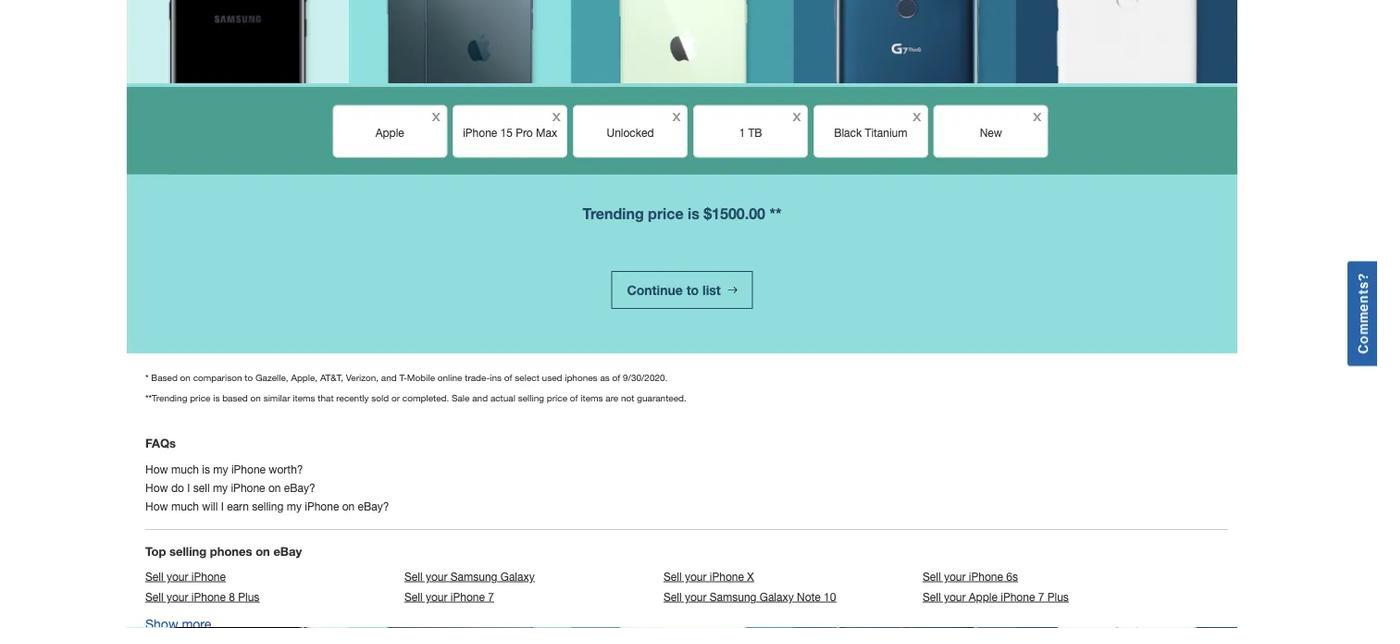 Task type: vqa. For each thing, say whether or not it's contained in the screenshot.
&
no



Task type: locate. For each thing, give the bounding box(es) containing it.
sell
[[145, 571, 163, 584], [405, 571, 423, 584], [664, 571, 682, 584], [923, 571, 941, 584], [145, 591, 163, 604], [405, 591, 423, 604], [664, 591, 682, 604], [923, 591, 941, 604]]

x link for iphone 15 pro max
[[545, 106, 565, 126]]

1 7 from the left
[[488, 591, 494, 604]]

sale
[[452, 393, 470, 403]]

worth?
[[269, 463, 303, 476]]

1 vertical spatial is
[[213, 393, 220, 403]]

1 horizontal spatial apple
[[969, 591, 998, 604]]

and
[[381, 372, 397, 383], [472, 393, 488, 403]]

i
[[187, 482, 190, 495], [221, 500, 224, 513]]

0 horizontal spatial price
[[190, 393, 211, 403]]

x link
[[424, 106, 445, 126], [545, 106, 565, 126], [665, 106, 685, 126], [785, 106, 805, 126], [905, 106, 926, 126], [1026, 106, 1046, 126]]

galaxy for sell your samsung galaxy
[[501, 571, 535, 584]]

to left gazelle,
[[245, 372, 253, 383]]

how much is my iphone worth? link
[[145, 463, 303, 476]]

price down the 'used'
[[547, 393, 568, 403]]

your inside "sell your samsung galaxy note 10" link
[[685, 591, 707, 604]]

new
[[980, 126, 1003, 139]]

iphone left x
[[710, 571, 744, 584]]

x for apple
[[432, 106, 441, 124]]

2 plus from the left
[[1048, 591, 1069, 604]]

are
[[606, 393, 619, 403]]

0 vertical spatial is
[[688, 204, 700, 222]]

trade-
[[465, 372, 490, 383]]

my
[[213, 463, 228, 476], [213, 482, 228, 495], [287, 500, 302, 513]]

of right ins
[[504, 372, 513, 383]]

6 x from the left
[[1033, 106, 1042, 124]]

samsung up "sell your iphone 7"
[[451, 571, 498, 584]]

your inside sell your apple iphone 7 plus link
[[944, 591, 966, 604]]

**trending price is based on similar items that recently sold or completed. sale and actual selling price of items are not guaranteed.
[[145, 393, 687, 403]]

4 x from the left
[[793, 106, 802, 124]]

2 vertical spatial is
[[202, 463, 210, 476]]

i right do
[[187, 482, 190, 495]]

1 vertical spatial how
[[145, 482, 168, 495]]

of
[[504, 372, 513, 383], [612, 372, 621, 383], [570, 393, 578, 403]]

1 horizontal spatial selling
[[252, 500, 284, 513]]

iphone
[[463, 126, 497, 139], [231, 463, 266, 476], [231, 482, 265, 495], [305, 500, 339, 513], [191, 571, 226, 584], [710, 571, 744, 584], [969, 571, 1004, 584], [191, 591, 226, 604], [451, 591, 485, 604], [1001, 591, 1035, 604]]

2 x link from the left
[[545, 106, 565, 126]]

items left "are"
[[581, 393, 603, 403]]

my right sell
[[213, 482, 228, 495]]

my up how do i sell my iphone on ebay? link
[[213, 463, 228, 476]]

not
[[621, 393, 635, 403]]

is
[[688, 204, 700, 222], [213, 393, 220, 403], [202, 463, 210, 476]]

x for new
[[1033, 106, 1042, 124]]

is left based on the left bottom of page
[[213, 393, 220, 403]]

5 x from the left
[[913, 106, 922, 124]]

earn
[[227, 500, 249, 513]]

x link for black titanium
[[905, 106, 926, 126]]

to left list
[[687, 282, 699, 298]]

0 vertical spatial apple
[[376, 126, 404, 139]]

at&t,
[[320, 372, 343, 383]]

black
[[834, 126, 862, 139]]

galaxy
[[501, 571, 535, 584], [760, 591, 794, 604]]

1 horizontal spatial plus
[[1048, 591, 1069, 604]]

used
[[542, 372, 562, 383]]

price down the comparison
[[190, 393, 211, 403]]

completed.
[[403, 393, 449, 403]]

2 vertical spatial how
[[145, 500, 168, 513]]

1 horizontal spatial items
[[581, 393, 603, 403]]

2 horizontal spatial selling
[[518, 393, 544, 403]]

0 horizontal spatial ebay?
[[284, 482, 315, 495]]

guaranteed.
[[637, 393, 687, 403]]

** link
[[770, 204, 782, 222]]

much down do
[[171, 500, 199, 513]]

x link for unlocked
[[665, 106, 685, 126]]

0 horizontal spatial to
[[245, 372, 253, 383]]

on
[[180, 372, 191, 383], [250, 393, 261, 403], [268, 482, 281, 495], [342, 500, 355, 513], [256, 545, 270, 559]]

of down iphones
[[570, 393, 578, 403]]

1 horizontal spatial and
[[472, 393, 488, 403]]

select
[[515, 372, 540, 383]]

1 horizontal spatial to
[[687, 282, 699, 298]]

phone banner image
[[127, 0, 1238, 83]]

plus down the sell your iphone 6s link
[[1048, 591, 1069, 604]]

iphone up earn
[[231, 482, 265, 495]]

your
[[167, 571, 188, 584], [426, 571, 448, 584], [685, 571, 707, 584], [944, 571, 966, 584], [167, 591, 188, 604], [426, 591, 448, 604], [685, 591, 707, 604], [944, 591, 966, 604]]

1 horizontal spatial galaxy
[[760, 591, 794, 604]]

of right as
[[612, 372, 621, 383]]

samsung down x
[[710, 591, 757, 604]]

selling down 'select'
[[518, 393, 544, 403]]

3 x link from the left
[[665, 106, 685, 126]]

my down 'worth?'
[[287, 500, 302, 513]]

6s
[[1007, 571, 1018, 584]]

selling up the sell your iphone
[[169, 545, 207, 559]]

your for sell your samsung galaxy
[[426, 571, 448, 584]]

0 horizontal spatial 7
[[488, 591, 494, 604]]

apple
[[376, 126, 404, 139], [969, 591, 998, 604]]

your inside sell your samsung galaxy link
[[426, 571, 448, 584]]

iphone left 15
[[463, 126, 497, 139]]

your for sell your samsung galaxy note 10
[[685, 591, 707, 604]]

0 horizontal spatial of
[[504, 372, 513, 383]]

0 vertical spatial much
[[171, 463, 199, 476]]

8
[[229, 591, 235, 604]]

your inside sell your iphone 7 link
[[426, 591, 448, 604]]

iphone inside sell your apple iphone 7 plus link
[[1001, 591, 1035, 604]]

black titanium x
[[834, 106, 922, 139]]

selling right earn
[[252, 500, 284, 513]]

much
[[171, 463, 199, 476], [171, 500, 199, 513]]

x link for new
[[1026, 106, 1046, 126]]

0 vertical spatial and
[[381, 372, 397, 383]]

continue
[[627, 282, 683, 298]]

plus inside sell your iphone 6s sell your iphone 8 plus
[[238, 591, 260, 604]]

iphone down top selling phones on ebay
[[191, 571, 226, 584]]

sell your iphone 7
[[405, 591, 494, 604]]

1 vertical spatial much
[[171, 500, 199, 513]]

sell
[[193, 482, 210, 495]]

1 vertical spatial galaxy
[[760, 591, 794, 604]]

price right trending
[[648, 204, 684, 222]]

9/30/2020.
[[623, 372, 668, 383]]

0 vertical spatial how
[[145, 463, 168, 476]]

0 horizontal spatial and
[[381, 372, 397, 383]]

similar
[[264, 393, 290, 403]]

1 x from the left
[[432, 106, 441, 124]]

iphone down 6s
[[1001, 591, 1035, 604]]

iphones
[[565, 372, 598, 383]]

iphone down sell your samsung galaxy
[[451, 591, 485, 604]]

is up sell
[[202, 463, 210, 476]]

ebay?
[[284, 482, 315, 495], [358, 500, 389, 513]]

your inside the sell your iphone 'link'
[[167, 571, 188, 584]]

sell inside 'link'
[[145, 571, 163, 584]]

how much will i earn selling my iphone on ebay? link
[[145, 500, 389, 513]]

your inside sell your iphone x link
[[685, 571, 707, 584]]

galaxy down sell your iphone x link at the bottom of the page
[[760, 591, 794, 604]]

5 x link from the left
[[905, 106, 926, 126]]

0 horizontal spatial is
[[202, 463, 210, 476]]

i right will
[[221, 500, 224, 513]]

sell for sell your apple iphone 7 plus
[[923, 591, 941, 604]]

7 down sell your samsung galaxy
[[488, 591, 494, 604]]

and right sale at left
[[472, 393, 488, 403]]

10
[[824, 591, 837, 604]]

sell for sell your iphone 6s sell your iphone 8 plus
[[923, 571, 941, 584]]

1 vertical spatial samsung
[[710, 591, 757, 604]]

0 vertical spatial to
[[687, 282, 699, 298]]

1 horizontal spatial is
[[213, 393, 220, 403]]

unlocked
[[607, 126, 654, 139]]

samsung
[[451, 571, 498, 584], [710, 591, 757, 604]]

7 down the sell your iphone 6s link
[[1039, 591, 1045, 604]]

is left $1500.00
[[688, 204, 700, 222]]

0 horizontal spatial items
[[293, 393, 315, 403]]

1 horizontal spatial samsung
[[710, 591, 757, 604]]

price
[[648, 204, 684, 222], [190, 393, 211, 403], [547, 393, 568, 403]]

to inside button
[[687, 282, 699, 298]]

2 x from the left
[[552, 106, 561, 124]]

0 vertical spatial i
[[187, 482, 190, 495]]

price for trending
[[648, 204, 684, 222]]

selling
[[518, 393, 544, 403], [252, 500, 284, 513], [169, 545, 207, 559]]

x link for 1 tb
[[785, 106, 805, 126]]

sell your iphone 6s sell your iphone 8 plus
[[145, 571, 1018, 604]]

will
[[202, 500, 218, 513]]

1 plus from the left
[[238, 591, 260, 604]]

2 7 from the left
[[1039, 591, 1045, 604]]

7
[[488, 591, 494, 604], [1039, 591, 1045, 604]]

sell your apple iphone 7 plus link
[[923, 591, 1182, 609]]

6 x link from the left
[[1026, 106, 1046, 126]]

0 vertical spatial galaxy
[[501, 571, 535, 584]]

to
[[687, 282, 699, 298], [245, 372, 253, 383]]

x
[[432, 106, 441, 124], [552, 106, 561, 124], [672, 106, 681, 124], [793, 106, 802, 124], [913, 106, 922, 124], [1033, 106, 1042, 124]]

1 x link from the left
[[424, 106, 445, 126]]

how up top
[[145, 500, 168, 513]]

1 vertical spatial to
[[245, 372, 253, 383]]

iphone inside sell your iphone 7 link
[[451, 591, 485, 604]]

2 much from the top
[[171, 500, 199, 513]]

2 horizontal spatial price
[[648, 204, 684, 222]]

do
[[171, 482, 184, 495]]

3 x from the left
[[672, 106, 681, 124]]

items
[[293, 393, 315, 403], [581, 393, 603, 403]]

galaxy up sell your iphone 7 link
[[501, 571, 535, 584]]

mobile
[[407, 372, 435, 383]]

items down "apple,"
[[293, 393, 315, 403]]

that
[[318, 393, 334, 403]]

sell your samsung galaxy note 10
[[664, 591, 837, 604]]

based
[[222, 393, 248, 403]]

1 horizontal spatial ebay?
[[358, 500, 389, 513]]

much up do
[[171, 463, 199, 476]]

plus right 8
[[238, 591, 260, 604]]

0 horizontal spatial galaxy
[[501, 571, 535, 584]]

0 vertical spatial selling
[[518, 393, 544, 403]]

how
[[145, 463, 168, 476], [145, 482, 168, 495], [145, 500, 168, 513]]

4 x link from the left
[[785, 106, 805, 126]]

how down faqs
[[145, 463, 168, 476]]

and left 't-'
[[381, 372, 397, 383]]

0 vertical spatial samsung
[[451, 571, 498, 584]]

recently
[[336, 393, 369, 403]]

0 horizontal spatial plus
[[238, 591, 260, 604]]

arrow image
[[728, 286, 738, 295]]

2 horizontal spatial is
[[688, 204, 700, 222]]

is for $1500.00
[[688, 204, 700, 222]]

2 vertical spatial selling
[[169, 545, 207, 559]]

iphone 15 pro max x
[[463, 106, 561, 139]]

sell your iphone link
[[145, 571, 405, 589]]

plus
[[238, 591, 260, 604], [1048, 591, 1069, 604]]

0 horizontal spatial samsung
[[451, 571, 498, 584]]

how left do
[[145, 482, 168, 495]]

1 horizontal spatial i
[[221, 500, 224, 513]]

is inside how much is my iphone worth? how do i sell my iphone on ebay? how much will i earn selling my iphone on ebay?
[[202, 463, 210, 476]]

sell your iphone x link
[[664, 571, 923, 589]]

your for sell your apple iphone 7 plus
[[944, 591, 966, 604]]

1 vertical spatial selling
[[252, 500, 284, 513]]

1 horizontal spatial 7
[[1039, 591, 1045, 604]]



Task type: describe. For each thing, give the bounding box(es) containing it.
3 how from the top
[[145, 500, 168, 513]]

note
[[797, 591, 821, 604]]

**
[[770, 204, 782, 222]]

your for sell your iphone 7
[[426, 591, 448, 604]]

continue to list button
[[611, 271, 753, 309]]

0 vertical spatial my
[[213, 463, 228, 476]]

1 vertical spatial ebay?
[[358, 500, 389, 513]]

sell for sell your iphone 7
[[405, 591, 423, 604]]

list
[[703, 282, 721, 298]]

1 vertical spatial and
[[472, 393, 488, 403]]

iphone up the sell your apple iphone 7 plus
[[969, 571, 1004, 584]]

is for my
[[202, 463, 210, 476]]

comparison
[[193, 372, 242, 383]]

sell for sell your samsung galaxy note 10
[[664, 591, 682, 604]]

1
[[739, 126, 745, 139]]

how much is my iphone worth? how do i sell my iphone on ebay? how much will i earn selling my iphone on ebay?
[[145, 463, 389, 513]]

actual
[[491, 393, 516, 403]]

1 horizontal spatial price
[[547, 393, 568, 403]]

0 horizontal spatial selling
[[169, 545, 207, 559]]

pro
[[516, 126, 533, 139]]

selling inside how much is my iphone worth? how do i sell my iphone on ebay? how much will i earn selling my iphone on ebay?
[[252, 500, 284, 513]]

your for sell your iphone
[[167, 571, 188, 584]]

sell your iphone 7 link
[[405, 591, 664, 609]]

samsung for sell your samsung galaxy note 10
[[710, 591, 757, 604]]

x link for apple
[[424, 106, 445, 126]]

iphone up how do i sell my iphone on ebay? link
[[231, 463, 266, 476]]

sell your iphone 6s link
[[923, 571, 1182, 589]]

sell for sell your iphone x
[[664, 571, 682, 584]]

1 horizontal spatial of
[[570, 393, 578, 403]]

0 horizontal spatial apple
[[376, 126, 404, 139]]

1 how from the top
[[145, 463, 168, 476]]

ins
[[490, 372, 502, 383]]

2 items from the left
[[581, 393, 603, 403]]

1 tb
[[739, 126, 762, 139]]

max
[[536, 126, 558, 139]]

sell your apple iphone 7 plus
[[923, 591, 1069, 604]]

is for based
[[213, 393, 220, 403]]

as
[[600, 372, 610, 383]]

1 much from the top
[[171, 463, 199, 476]]

samsung for sell your samsung galaxy
[[451, 571, 498, 584]]

t-
[[399, 372, 407, 383]]

ebay
[[273, 545, 302, 559]]

15
[[501, 126, 513, 139]]

1 vertical spatial i
[[221, 500, 224, 513]]

sell for sell your iphone
[[145, 571, 163, 584]]

iphone inside the sell your iphone 'link'
[[191, 571, 226, 584]]

sold
[[372, 393, 389, 403]]

trending price is $1500.00 **
[[583, 204, 782, 222]]

price for **trending
[[190, 393, 211, 403]]

faqs
[[145, 436, 176, 451]]

plus inside sell your apple iphone 7 plus link
[[1048, 591, 1069, 604]]

phones
[[210, 545, 252, 559]]

sell your samsung galaxy
[[405, 571, 535, 584]]

iphone inside sell your iphone x link
[[710, 571, 744, 584]]

2 horizontal spatial of
[[612, 372, 621, 383]]

iphone inside iphone 15 pro max x
[[463, 126, 497, 139]]

sell for sell your samsung galaxy
[[405, 571, 423, 584]]

1 vertical spatial apple
[[969, 591, 998, 604]]

how do i sell my iphone on ebay? link
[[145, 482, 315, 495]]

apple,
[[291, 372, 318, 383]]

x
[[747, 571, 754, 584]]

$1500.00
[[704, 204, 766, 222]]

1 vertical spatial my
[[213, 482, 228, 495]]

x for 1 tb
[[793, 106, 802, 124]]

iphone right earn
[[305, 500, 339, 513]]

top selling phones on ebay
[[145, 545, 302, 559]]

iphone left 8
[[191, 591, 226, 604]]

continue to list
[[627, 282, 725, 298]]

*
[[145, 372, 149, 383]]

titanium
[[865, 126, 908, 139]]

sell your iphone x
[[664, 571, 754, 584]]

trending
[[583, 204, 644, 222]]

or
[[392, 393, 400, 403]]

sell your iphone
[[145, 571, 226, 584]]

0 vertical spatial ebay?
[[284, 482, 315, 495]]

x for unlocked
[[672, 106, 681, 124]]

verizon,
[[346, 372, 379, 383]]

your for sell your iphone x
[[685, 571, 707, 584]]

* based on comparison to gazelle, apple, at&t, verizon, and t-mobile online trade-ins of select used iphones as of 9/30/2020.
[[145, 372, 668, 383]]

2 how from the top
[[145, 482, 168, 495]]

sell your iphone 8 plus link
[[145, 591, 405, 609]]

x inside black titanium x
[[913, 106, 922, 124]]

galaxy for sell your samsung galaxy note 10
[[760, 591, 794, 604]]

2 vertical spatial my
[[287, 500, 302, 513]]

sell your samsung galaxy note 10 link
[[664, 591, 923, 609]]

sell your samsung galaxy link
[[405, 571, 664, 589]]

your for sell your iphone 6s sell your iphone 8 plus
[[944, 571, 966, 584]]

0 horizontal spatial i
[[187, 482, 190, 495]]

x inside iphone 15 pro max x
[[552, 106, 561, 124]]

**trending
[[145, 393, 187, 403]]

1 items from the left
[[293, 393, 315, 403]]

top
[[145, 545, 166, 559]]

online
[[438, 372, 462, 383]]

based
[[151, 372, 178, 383]]

tb
[[748, 126, 762, 139]]

gazelle,
[[255, 372, 289, 383]]



